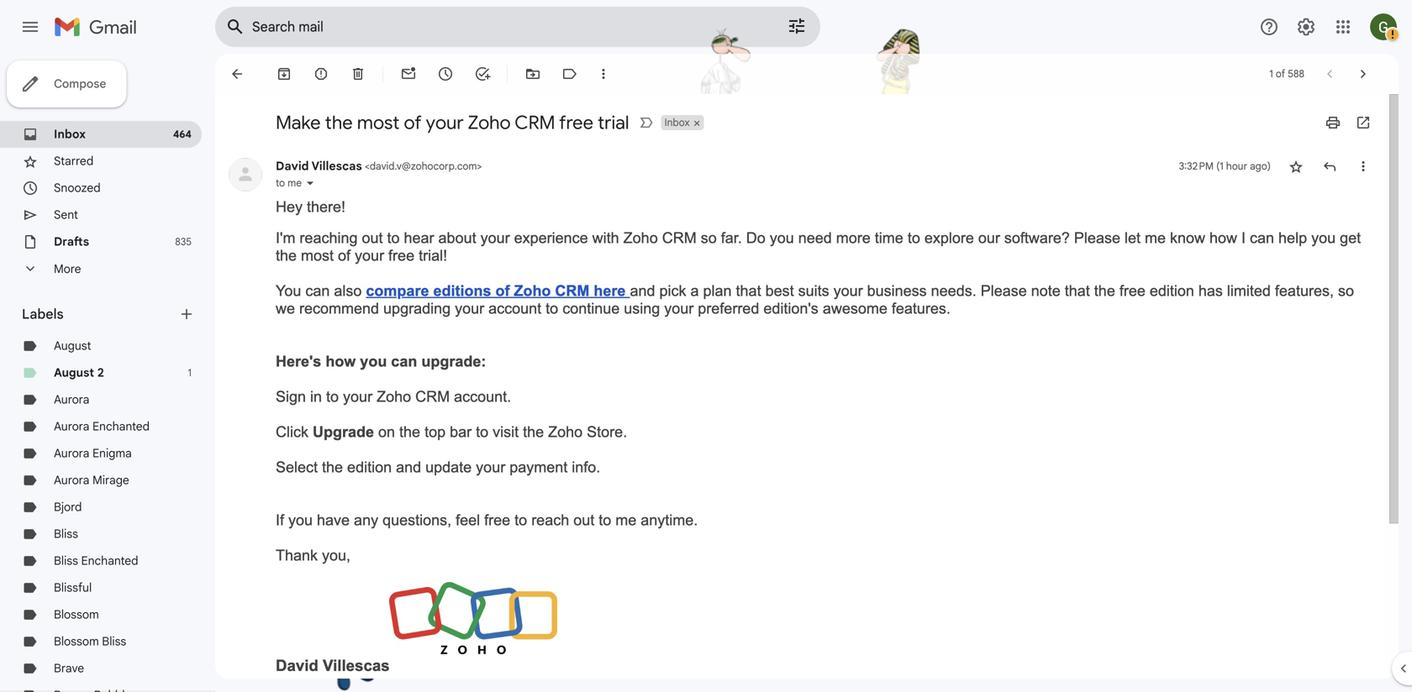 Task type: locate. For each thing, give the bounding box(es) containing it.
older image
[[1355, 66, 1372, 82]]

select
[[276, 459, 318, 476]]

trial!
[[419, 247, 447, 264]]

1 vertical spatial edition
[[347, 459, 392, 476]]

1 vertical spatial and
[[396, 459, 421, 476]]

on
[[378, 424, 395, 441]]

<
[[365, 160, 370, 173]]

0 vertical spatial so
[[701, 230, 717, 247]]

to
[[276, 177, 285, 190], [387, 230, 400, 247], [908, 230, 921, 247], [546, 300, 558, 317], [326, 388, 339, 406], [476, 424, 489, 441], [515, 512, 527, 529], [599, 512, 611, 529]]

aurora down august 2
[[54, 393, 89, 407]]

you right if
[[288, 512, 313, 529]]

0 horizontal spatial most
[[301, 247, 334, 264]]

awesome
[[823, 300, 888, 317]]

1 vertical spatial blossom
[[54, 635, 99, 649]]

to right time
[[908, 230, 921, 247]]

0 horizontal spatial edition
[[347, 459, 392, 476]]

labels heading
[[22, 306, 178, 323]]

aurora up aurora mirage link on the bottom of the page
[[54, 446, 89, 461]]

0 vertical spatial can
[[1250, 230, 1275, 247]]

0 horizontal spatial can
[[306, 282, 330, 300]]

1 horizontal spatial how
[[1210, 230, 1238, 247]]

info.
[[572, 459, 601, 476]]

4 aurora from the top
[[54, 473, 89, 488]]

get
[[1340, 230, 1361, 247]]

how right here's
[[326, 353, 356, 370]]

0 vertical spatial enchanted
[[92, 420, 150, 434]]

enchanted
[[92, 420, 150, 434], [81, 554, 138, 569]]

back to inbox image
[[229, 66, 246, 82]]

do
[[746, 230, 766, 247]]

please
[[1074, 230, 1121, 247], [981, 282, 1027, 300]]

and up using
[[630, 282, 655, 300]]

click
[[276, 424, 309, 441]]

1 vertical spatial 1
[[188, 367, 192, 380]]

edition inside and pick a plan that best suits your business needs. please note that the free edition has limited features, so we recommend upgrading your account to continue using your preferred edition's awesome features.
[[1150, 282, 1195, 300]]

how left i
[[1210, 230, 1238, 247]]

can right i
[[1250, 230, 1275, 247]]

the down i'm
[[276, 247, 297, 264]]

can up "sign in to your zoho crm account."
[[391, 353, 417, 370]]

there!
[[307, 198, 346, 216]]

snoozed
[[54, 181, 101, 195]]

me right the let
[[1145, 230, 1166, 247]]

to left hear
[[387, 230, 400, 247]]

time
[[875, 230, 904, 247]]

aurora enigma link
[[54, 446, 132, 461]]

0 vertical spatial 1
[[1270, 68, 1273, 80]]

villescas
[[312, 159, 362, 174], [323, 657, 390, 675]]

2 horizontal spatial can
[[1250, 230, 1275, 247]]

not starred image
[[1288, 158, 1305, 175]]

i'm
[[276, 230, 295, 247]]

ago)
[[1250, 160, 1271, 173]]

0 horizontal spatial please
[[981, 282, 1027, 300]]

inbox up starred
[[54, 127, 86, 142]]

david for david villescas < david.v@zohocorp.com >
[[276, 159, 309, 174]]

out inside i'm reaching out to hear about your experience with zoho crm so far. do you need more time to explore our software? please let me know how i can help you get the most of your free trial!
[[362, 230, 383, 247]]

anytime.
[[641, 512, 698, 529]]

blossom down blossom link
[[54, 635, 99, 649]]

0 vertical spatial blossom
[[54, 608, 99, 623]]

1 vertical spatial enchanted
[[81, 554, 138, 569]]

3 aurora from the top
[[54, 446, 89, 461]]

0 vertical spatial bliss
[[54, 527, 78, 542]]

of down reaching
[[338, 247, 351, 264]]

here's
[[276, 353, 321, 370]]

0 vertical spatial out
[[362, 230, 383, 247]]

your down visit
[[476, 459, 505, 476]]

inbox inside labels navigation
[[54, 127, 86, 142]]

me inside i'm reaching out to hear about your experience with zoho crm so far. do you need more time to explore our software? please let me know how i can help you get the most of your free trial!
[[1145, 230, 1166, 247]]

1 horizontal spatial and
[[630, 282, 655, 300]]

0 horizontal spatial that
[[736, 282, 761, 300]]

preferred
[[698, 300, 760, 317]]

of up account at the top of the page
[[496, 282, 510, 300]]

in
[[310, 388, 322, 406]]

out right "reach"
[[574, 512, 595, 529]]

1 vertical spatial villescas
[[323, 657, 390, 675]]

1 horizontal spatial most
[[357, 111, 400, 135]]

select the edition and update your payment info.
[[276, 459, 601, 476]]

snoozed link
[[54, 181, 101, 195]]

crm
[[515, 111, 555, 135], [662, 230, 697, 247], [555, 282, 590, 300], [415, 388, 450, 406]]

free left trial at top left
[[559, 111, 594, 135]]

1 vertical spatial out
[[574, 512, 595, 529]]

1 horizontal spatial please
[[1074, 230, 1121, 247]]

blossom down blissful link
[[54, 608, 99, 623]]

august up august 2
[[54, 339, 91, 354]]

aurora up bjord link
[[54, 473, 89, 488]]

1 vertical spatial august
[[54, 366, 94, 380]]

1 horizontal spatial me
[[616, 512, 637, 529]]

delete image
[[350, 66, 367, 82]]

3:32 pm (1 hour ago)
[[1179, 160, 1271, 173]]

please left note
[[981, 282, 1027, 300]]

to right account at the top of the page
[[546, 300, 558, 317]]

so left far.
[[701, 230, 717, 247]]

august 2
[[54, 366, 104, 380]]

about
[[438, 230, 476, 247]]

brave link
[[54, 662, 84, 676]]

0 vertical spatial august
[[54, 339, 91, 354]]

that
[[736, 282, 761, 300], [1065, 282, 1090, 300]]

brave
[[54, 662, 84, 676]]

please left the let
[[1074, 230, 1121, 247]]

1 vertical spatial bliss
[[54, 554, 78, 569]]

features,
[[1275, 282, 1334, 300]]

1 horizontal spatial that
[[1065, 282, 1090, 300]]

with
[[592, 230, 619, 247]]

sent link
[[54, 208, 78, 222]]

support image
[[1259, 17, 1280, 37]]

hear
[[404, 230, 434, 247]]

advanced search options image
[[780, 9, 814, 43]]

crm up top
[[415, 388, 450, 406]]

free down the let
[[1120, 282, 1146, 300]]

you can also compare editions of zoho crm here
[[276, 282, 630, 300]]

click upgrade on the top bar to visit the zoho store.
[[276, 424, 627, 441]]

1 august from the top
[[54, 339, 91, 354]]

can inside i'm reaching out to hear about your experience with zoho crm so far. do you need more time to explore our software? please let me know how i can help you get the most of your free trial!
[[1250, 230, 1275, 247]]

0 vertical spatial edition
[[1150, 282, 1195, 300]]

464
[[173, 128, 192, 141]]

that up preferred
[[736, 282, 761, 300]]

1 for 1 of 588
[[1270, 68, 1273, 80]]

0 vertical spatial please
[[1074, 230, 1121, 247]]

1 that from the left
[[736, 282, 761, 300]]

add to tasks image
[[474, 66, 491, 82]]

here's how you can upgrade:
[[276, 353, 486, 370]]

david villescas cell
[[276, 159, 482, 174]]

1 vertical spatial me
[[1145, 230, 1166, 247]]

2 august from the top
[[54, 366, 94, 380]]

your
[[426, 111, 464, 135], [481, 230, 510, 247], [355, 247, 384, 264], [834, 282, 863, 300], [455, 300, 484, 317], [664, 300, 694, 317], [343, 388, 373, 406], [476, 459, 505, 476]]

zoho
[[468, 111, 511, 135], [624, 230, 658, 247], [514, 282, 551, 300], [377, 388, 411, 406], [548, 424, 583, 441]]

inbox button
[[661, 115, 692, 130]]

any
[[354, 512, 378, 529]]

far.
[[721, 230, 742, 247]]

1 david from the top
[[276, 159, 309, 174]]

2 blossom from the top
[[54, 635, 99, 649]]

1 vertical spatial david
[[276, 657, 319, 675]]

store.
[[587, 424, 627, 441]]

and left update on the left bottom of page
[[396, 459, 421, 476]]

1 horizontal spatial out
[[574, 512, 595, 529]]

0 horizontal spatial so
[[701, 230, 717, 247]]

compare
[[366, 282, 429, 300]]

can up recommend
[[306, 282, 330, 300]]

inbox inside inbox button
[[665, 116, 690, 129]]

villescas for david villescas
[[323, 657, 390, 675]]

2 horizontal spatial me
[[1145, 230, 1166, 247]]

zoho right with
[[624, 230, 658, 247]]

please inside i'm reaching out to hear about your experience with zoho crm so far. do you need more time to explore our software? please let me know how i can help you get the most of your free trial!
[[1074, 230, 1121, 247]]

so inside i'm reaching out to hear about your experience with zoho crm so far. do you need more time to explore our software? please let me know how i can help you get the most of your free trial!
[[701, 230, 717, 247]]

0 vertical spatial villescas
[[312, 159, 362, 174]]

free right the feel
[[484, 512, 511, 529]]

of up david.v@zohocorp.com
[[404, 111, 422, 135]]

the inside and pick a plan that best suits your business needs. please note that the free edition has limited features, so we recommend upgrading your account to continue using your preferred edition's awesome features.
[[1095, 282, 1116, 300]]

0 vertical spatial david
[[276, 159, 309, 174]]

the right select
[[322, 459, 343, 476]]

so inside and pick a plan that best suits your business needs. please note that the free edition has limited features, so we recommend upgrading your account to continue using your preferred edition's awesome features.
[[1338, 282, 1354, 300]]

and
[[630, 282, 655, 300], [396, 459, 421, 476]]

we
[[276, 300, 295, 317]]

3:32 pm
[[1179, 160, 1214, 173]]

your up awesome
[[834, 282, 863, 300]]

enchanted up "enigma"
[[92, 420, 150, 434]]

starred
[[54, 154, 94, 169]]

to right "reach"
[[599, 512, 611, 529]]

0 horizontal spatial 1
[[188, 367, 192, 380]]

inbox right trial at top left
[[665, 116, 690, 129]]

2 that from the left
[[1065, 282, 1090, 300]]

david villescas
[[276, 657, 390, 675]]

0 horizontal spatial how
[[326, 353, 356, 370]]

1 horizontal spatial edition
[[1150, 282, 1195, 300]]

1 vertical spatial so
[[1338, 282, 1354, 300]]

1 horizontal spatial so
[[1338, 282, 1354, 300]]

inbox for inbox link
[[54, 127, 86, 142]]

zoho inside i'm reaching out to hear about your experience with zoho crm so far. do you need more time to explore our software? please let me know how i can help you get the most of your free trial!
[[624, 230, 658, 247]]

need
[[799, 230, 832, 247]]

most up david villescas < david.v@zohocorp.com >
[[357, 111, 400, 135]]

most
[[357, 111, 400, 135], [301, 247, 334, 264]]

more image
[[595, 66, 612, 82]]

the right on
[[399, 424, 420, 441]]

>
[[477, 160, 482, 173]]

0 vertical spatial most
[[357, 111, 400, 135]]

me left anytime. at the bottom left of the page
[[616, 512, 637, 529]]

blossom
[[54, 608, 99, 623], [54, 635, 99, 649]]

2 david from the top
[[276, 657, 319, 675]]

1 for 1
[[188, 367, 192, 380]]

1 vertical spatial can
[[306, 282, 330, 300]]

hey
[[276, 198, 303, 216]]

2 aurora from the top
[[54, 420, 89, 434]]

1 vertical spatial please
[[981, 282, 1027, 300]]

edition down on
[[347, 459, 392, 476]]

free down hear
[[388, 247, 415, 264]]

the inside i'm reaching out to hear about your experience with zoho crm so far. do you need more time to explore our software? please let me know how i can help you get the most of your free trial!
[[276, 247, 297, 264]]

features.
[[892, 300, 951, 317]]

i'm reaching out to hear about your experience with zoho crm so far. do you need more time to explore our software? please let me know how i can help you get the most of your free trial!
[[276, 230, 1361, 264]]

free inside i'm reaching out to hear about your experience with zoho crm so far. do you need more time to explore our software? please let me know how i can help you get the most of your free trial!
[[388, 247, 415, 264]]

that right note
[[1065, 282, 1090, 300]]

august for august 2
[[54, 366, 94, 380]]

enchanted up blissful link
[[81, 554, 138, 569]]

1 vertical spatial most
[[301, 247, 334, 264]]

most down reaching
[[301, 247, 334, 264]]

upgrade
[[313, 424, 374, 441]]

2 vertical spatial can
[[391, 353, 417, 370]]

reaching
[[300, 230, 358, 247]]

aurora for aurora enigma
[[54, 446, 89, 461]]

gmail image
[[54, 10, 145, 44]]

your down editions
[[455, 300, 484, 317]]

0 horizontal spatial inbox
[[54, 127, 86, 142]]

aurora for aurora enchanted
[[54, 420, 89, 434]]

1 blossom from the top
[[54, 608, 99, 623]]

1 horizontal spatial 1
[[1270, 68, 1273, 80]]

david.v@zohocorp.com
[[370, 160, 477, 173]]

me left show details image
[[288, 177, 302, 190]]

1 horizontal spatial inbox
[[665, 116, 690, 129]]

aurora down aurora link
[[54, 420, 89, 434]]

here
[[594, 282, 626, 300]]

edition's
[[764, 300, 819, 317]]

aurora mirage link
[[54, 473, 129, 488]]

so right features,
[[1338, 282, 1354, 300]]

the right note
[[1095, 282, 1116, 300]]

august left 2
[[54, 366, 94, 380]]

0 horizontal spatial and
[[396, 459, 421, 476]]

blossom for blossom link
[[54, 608, 99, 623]]

know
[[1170, 230, 1206, 247]]

0 horizontal spatial me
[[288, 177, 302, 190]]

make the most of your zoho crm free trial
[[276, 111, 629, 135]]

out right reaching
[[362, 230, 383, 247]]

zoho up account at the top of the page
[[514, 282, 551, 300]]

explore
[[925, 230, 974, 247]]

edition left has
[[1150, 282, 1195, 300]]

bliss
[[54, 527, 78, 542], [54, 554, 78, 569], [102, 635, 126, 649]]

can
[[1250, 230, 1275, 247], [306, 282, 330, 300], [391, 353, 417, 370]]

1 aurora from the top
[[54, 393, 89, 407]]

crm inside i'm reaching out to hear about your experience with zoho crm so far. do you need more time to explore our software? please let me know how i can help you get the most of your free trial!
[[662, 230, 697, 247]]

(1
[[1217, 160, 1224, 173]]

inbox for inbox button
[[665, 116, 690, 129]]

None search field
[[215, 7, 821, 47]]

most inside i'm reaching out to hear about your experience with zoho crm so far. do you need more time to explore our software? please let me know how i can help you get the most of your free trial!
[[301, 247, 334, 264]]

0 vertical spatial and
[[630, 282, 655, 300]]

1 horizontal spatial can
[[391, 353, 417, 370]]

crm left far.
[[662, 230, 697, 247]]

1 vertical spatial how
[[326, 353, 356, 370]]

0 horizontal spatial out
[[362, 230, 383, 247]]

snooze image
[[437, 66, 454, 82]]

1 inside labels navigation
[[188, 367, 192, 380]]

0 vertical spatial how
[[1210, 230, 1238, 247]]



Task type: describe. For each thing, give the bounding box(es) containing it.
bjord
[[54, 500, 82, 515]]

using
[[624, 300, 660, 317]]

bliss link
[[54, 527, 78, 542]]

you,
[[322, 547, 351, 565]]

mirage
[[92, 473, 129, 488]]

how inside i'm reaching out to hear about your experience with zoho crm so far. do you need more time to explore our software? please let me know how i can help you get the most of your free trial!
[[1210, 230, 1238, 247]]

trial
[[598, 111, 629, 135]]

editions
[[433, 282, 491, 300]]

Search mail text field
[[252, 18, 740, 35]]

aurora mirage
[[54, 473, 129, 488]]

top
[[425, 424, 446, 441]]

to up hey
[[276, 177, 285, 190]]

crm down move to "image"
[[515, 111, 555, 135]]

account.
[[454, 388, 511, 406]]

experience
[[514, 230, 588, 247]]

have
[[317, 512, 350, 529]]

588
[[1288, 68, 1305, 80]]

archive image
[[276, 66, 293, 82]]

to inside and pick a plan that best suits your business needs. please note that the free edition has limited features, so we recommend upgrading your account to continue using your preferred edition's awesome features.
[[546, 300, 558, 317]]

also
[[334, 282, 362, 300]]

more
[[54, 262, 81, 276]]

sent
[[54, 208, 78, 222]]

sign
[[276, 388, 306, 406]]

labels navigation
[[0, 54, 215, 693]]

to right bar
[[476, 424, 489, 441]]

bliss for bliss 'link'
[[54, 527, 78, 542]]

continue
[[563, 300, 620, 317]]

bliss for bliss enchanted
[[54, 554, 78, 569]]

crm up the continue
[[555, 282, 590, 300]]

show details image
[[305, 178, 315, 188]]

blossom for blossom bliss
[[54, 635, 99, 649]]

bar
[[450, 424, 472, 441]]

has
[[1199, 282, 1223, 300]]

i
[[1242, 230, 1246, 247]]

Not starred checkbox
[[1288, 158, 1305, 175]]

your up 'upgrade'
[[343, 388, 373, 406]]

your right about
[[481, 230, 510, 247]]

your up also
[[355, 247, 384, 264]]

recommend
[[299, 300, 379, 317]]

blossom bliss
[[54, 635, 126, 649]]

2
[[97, 366, 104, 380]]

you right do
[[770, 230, 794, 247]]

0 vertical spatial me
[[288, 177, 302, 190]]

our
[[979, 230, 1000, 247]]

let
[[1125, 230, 1141, 247]]

zoho up >
[[468, 111, 511, 135]]

thank
[[276, 547, 318, 565]]

zoho up info.
[[548, 424, 583, 441]]

2 vertical spatial me
[[616, 512, 637, 529]]

upgrading
[[383, 300, 451, 317]]

to me
[[276, 177, 302, 190]]

labels
[[22, 306, 64, 323]]

needs.
[[931, 282, 977, 300]]

enigma
[[92, 446, 132, 461]]

the right visit
[[523, 424, 544, 441]]

blissful link
[[54, 581, 92, 596]]

thank you,
[[276, 547, 351, 565]]

of left 588 on the top right of page
[[1276, 68, 1286, 80]]

feel
[[456, 512, 480, 529]]

august 2 link
[[54, 366, 104, 380]]

david villescas < david.v@zohocorp.com >
[[276, 159, 482, 174]]

you up "sign in to your zoho crm account."
[[360, 353, 387, 370]]

2 vertical spatial bliss
[[102, 635, 126, 649]]

of inside i'm reaching out to hear about your experience with zoho crm so far. do you need more time to explore our software? please let me know how i can help you get the most of your free trial!
[[338, 247, 351, 264]]

inbox link
[[54, 127, 86, 142]]

and inside and pick a plan that best suits your business needs. please note that the free edition has limited features, so we recommend upgrading your account to continue using your preferred edition's awesome features.
[[630, 282, 655, 300]]

hey there!
[[276, 198, 346, 216]]

aurora for aurora link
[[54, 393, 89, 407]]

blossom link
[[54, 608, 99, 623]]

suits
[[798, 282, 830, 300]]

august for august link
[[54, 339, 91, 354]]

please inside and pick a plan that best suits your business needs. please note that the free edition has limited features, so we recommend upgrading your account to continue using your preferred edition's awesome features.
[[981, 282, 1027, 300]]

hour
[[1227, 160, 1248, 173]]

aurora for aurora mirage
[[54, 473, 89, 488]]

best
[[766, 282, 794, 300]]

limited
[[1227, 282, 1271, 300]]

payment
[[510, 459, 568, 476]]

help
[[1279, 230, 1307, 247]]

to left "reach"
[[515, 512, 527, 529]]

pick
[[660, 282, 686, 300]]

aurora link
[[54, 393, 89, 407]]

david for david villescas
[[276, 657, 319, 675]]

make
[[276, 111, 321, 135]]

your up david.v@zohocorp.com
[[426, 111, 464, 135]]

more
[[836, 230, 871, 247]]

1 of 588
[[1270, 68, 1305, 80]]

free inside and pick a plan that best suits your business needs. please note that the free edition has limited features, so we recommend upgrading your account to continue using your preferred edition's awesome features.
[[1120, 282, 1146, 300]]

search mail image
[[220, 12, 251, 42]]

drafts link
[[54, 235, 89, 249]]

compare editions of zoho crm here link
[[366, 282, 630, 300]]

blissful
[[54, 581, 92, 596]]

your down pick
[[664, 300, 694, 317]]

report spam image
[[313, 66, 330, 82]]

enchanted for bliss enchanted
[[81, 554, 138, 569]]

bliss enchanted
[[54, 554, 138, 569]]

you left get on the right top
[[1312, 230, 1336, 247]]

835
[[175, 236, 192, 248]]

bliss enchanted link
[[54, 554, 138, 569]]

upgrade:
[[422, 353, 486, 370]]

settings image
[[1296, 17, 1317, 37]]

sign in to your zoho crm account.
[[276, 388, 511, 406]]

to right in
[[326, 388, 339, 406]]

compose
[[54, 77, 106, 91]]

aurora enigma
[[54, 446, 132, 461]]

zoho up on
[[377, 388, 411, 406]]

villescas for david villescas < david.v@zohocorp.com >
[[312, 159, 362, 174]]

starred link
[[54, 154, 94, 169]]

main menu image
[[20, 17, 40, 37]]

the right make
[[325, 111, 353, 135]]

plan
[[703, 282, 732, 300]]

a
[[691, 282, 699, 300]]

bjord link
[[54, 500, 82, 515]]

questions,
[[383, 512, 452, 529]]

enchanted for aurora enchanted
[[92, 420, 150, 434]]

move to image
[[525, 66, 541, 82]]

labels image
[[562, 66, 578, 82]]

3:32 pm (1 hour ago) cell
[[1179, 158, 1271, 175]]

reach
[[532, 512, 569, 529]]



Task type: vqa. For each thing, say whether or not it's contained in the screenshot.
Themes Link
no



